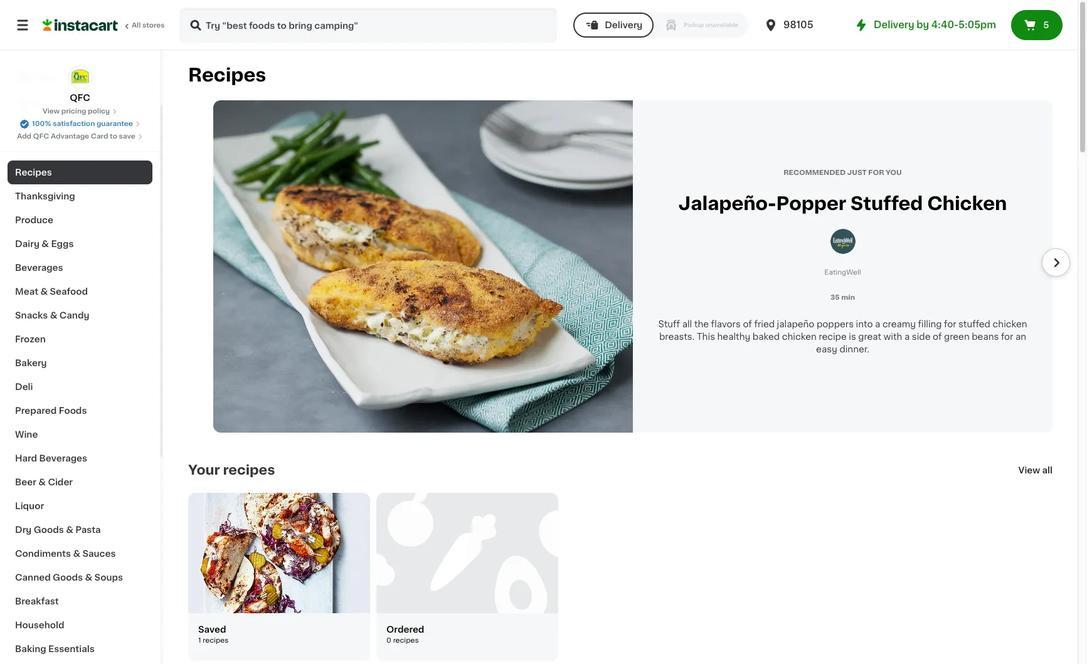 Task type: describe. For each thing, give the bounding box(es) containing it.
dinner.
[[840, 345, 869, 354]]

baking essentials link
[[8, 637, 152, 661]]

beer & cider link
[[8, 470, 152, 494]]

poppers
[[817, 320, 854, 329]]

delivery button
[[574, 13, 654, 38]]

1 vertical spatial for
[[1001, 332, 1013, 341]]

green
[[944, 332, 970, 341]]

goods for canned
[[53, 573, 83, 582]]

5
[[1043, 21, 1049, 29]]

beer & cider
[[15, 478, 73, 487]]

save
[[119, 133, 135, 140]]

flavors
[[711, 320, 741, 329]]

again
[[63, 98, 88, 107]]

min
[[841, 294, 855, 301]]

1
[[198, 637, 201, 644]]

meat
[[15, 287, 38, 296]]

your
[[188, 463, 220, 476]]

lists
[[35, 124, 57, 132]]

hot chicken tacos with white sauce slaw image
[[188, 493, 370, 613]]

produce
[[15, 216, 53, 225]]

dairy & eggs
[[15, 240, 74, 248]]

Search field
[[181, 9, 556, 41]]

35
[[831, 294, 840, 301]]

& for meat
[[40, 287, 48, 296]]

eggs
[[51, 240, 74, 248]]

liquor link
[[8, 494, 152, 518]]

canned
[[15, 573, 51, 582]]

prepared
[[15, 407, 57, 415]]

all for stuff
[[682, 320, 692, 329]]

filling
[[918, 320, 942, 329]]

canned goods & soups link
[[8, 566, 152, 590]]

0 horizontal spatial of
[[743, 320, 752, 329]]

condiments & sauces link
[[8, 542, 152, 566]]

service type group
[[574, 13, 748, 38]]

delivery by 4:40-5:05pm
[[874, 20, 996, 29]]

view all
[[1019, 466, 1053, 475]]

0 vertical spatial a
[[875, 320, 880, 329]]

cider
[[48, 478, 73, 487]]

healthy
[[717, 332, 750, 341]]

produce link
[[8, 208, 152, 232]]

satisfaction
[[53, 120, 95, 127]]

is
[[849, 332, 856, 341]]

buy
[[35, 98, 53, 107]]

eatingwell image
[[830, 229, 855, 254]]

recipes right your
[[223, 463, 275, 476]]

hard
[[15, 454, 37, 463]]

candy
[[59, 311, 89, 320]]

liquor
[[15, 502, 44, 511]]

prepared foods
[[15, 407, 87, 415]]

your recipes
[[188, 463, 275, 476]]

beer
[[15, 478, 36, 487]]

breasts.
[[659, 332, 695, 341]]

popper
[[776, 194, 846, 212]]

qfc logo image
[[68, 65, 92, 89]]

stuff all the flavors of fried jalapeño poppers into a creamy filling for stuffed chicken breasts. this healthy baked chicken recipe is great with a side of green beans for an easy dinner.
[[658, 320, 1027, 354]]

5 button
[[1011, 10, 1063, 40]]

deli link
[[8, 375, 152, 399]]

0 vertical spatial qfc
[[70, 93, 90, 102]]

5:05pm
[[959, 20, 996, 29]]

condiments
[[15, 550, 71, 558]]

1 horizontal spatial of
[[933, 332, 942, 341]]

wine link
[[8, 423, 152, 447]]

98105 button
[[764, 8, 839, 43]]

buy it again
[[35, 98, 88, 107]]

& for dairy
[[42, 240, 49, 248]]

view for view all
[[1019, 466, 1040, 475]]

great
[[858, 332, 882, 341]]

all stores
[[132, 22, 165, 29]]

dairy & eggs link
[[8, 232, 152, 256]]

household
[[15, 621, 64, 630]]

bakery
[[15, 359, 47, 368]]

shop link
[[8, 65, 152, 90]]

household link
[[8, 614, 152, 637]]

breakfast
[[15, 597, 59, 606]]

& for snacks
[[50, 311, 57, 320]]

meat & seafood link
[[8, 280, 152, 304]]

an
[[1016, 332, 1026, 341]]

beans
[[972, 332, 999, 341]]



Task type: vqa. For each thing, say whether or not it's contained in the screenshot.
&
yes



Task type: locate. For each thing, give the bounding box(es) containing it.
of down filling
[[933, 332, 942, 341]]

all for view
[[1042, 466, 1053, 475]]

0 horizontal spatial recipes
[[15, 168, 52, 177]]

of left 'fried'
[[743, 320, 752, 329]]

recipes
[[223, 463, 275, 476], [203, 637, 229, 644], [393, 637, 419, 644]]

baking essentials
[[15, 645, 95, 654]]

for up green
[[944, 320, 956, 329]]

0 vertical spatial all
[[682, 320, 692, 329]]

saved inside saved 1 recipes
[[198, 625, 226, 634]]

1 horizontal spatial delivery
[[874, 20, 914, 29]]

policy
[[88, 108, 110, 115]]

add
[[17, 133, 31, 140]]

bakery link
[[8, 351, 152, 375]]

beverages down dairy & eggs
[[15, 263, 63, 272]]

1 vertical spatial qfc
[[33, 133, 49, 140]]

1 vertical spatial all
[[1042, 466, 1053, 475]]

1 horizontal spatial for
[[1001, 332, 1013, 341]]

& right beer at the left bottom of page
[[38, 478, 46, 487]]

goods inside canned goods & soups link
[[53, 573, 83, 582]]

item carousel region
[[188, 100, 1070, 433]]

essentials
[[48, 645, 95, 654]]

& right the meat
[[40, 287, 48, 296]]

all
[[682, 320, 692, 329], [1042, 466, 1053, 475]]

meat & seafood
[[15, 287, 88, 296]]

recipes down ordered
[[393, 637, 419, 644]]

recipes inside ordered 0 recipes
[[393, 637, 419, 644]]

goods inside dry goods & pasta link
[[34, 526, 64, 534]]

qfc down lists at the top of page
[[33, 133, 49, 140]]

advantage
[[51, 133, 89, 140]]

recipes inside saved 1 recipes
[[203, 637, 229, 644]]

view pricing policy
[[43, 108, 110, 115]]

baking
[[15, 645, 46, 654]]

98105
[[784, 20, 813, 29]]

view pricing policy link
[[43, 107, 117, 117]]

snacks & candy
[[15, 311, 89, 320]]

stores
[[142, 22, 165, 29]]

view for view pricing policy
[[43, 108, 60, 115]]

goods for dry
[[34, 526, 64, 534]]

saved button
[[1021, 16, 1064, 31]]

deli
[[15, 383, 33, 391]]

seafood
[[50, 287, 88, 296]]

1 horizontal spatial a
[[905, 332, 910, 341]]

beverages link
[[8, 256, 152, 280]]

view all link
[[1019, 464, 1053, 476]]

canned goods & soups
[[15, 573, 123, 582]]

wine
[[15, 430, 38, 439]]

saved inside "button"
[[1036, 18, 1064, 26]]

1 horizontal spatial view
[[1019, 466, 1040, 475]]

foods
[[59, 407, 87, 415]]

it
[[55, 98, 61, 107]]

0 horizontal spatial chicken
[[782, 332, 817, 341]]

a left side
[[905, 332, 910, 341]]

thanksgiving
[[15, 192, 75, 201]]

dairy
[[15, 240, 39, 248]]

0 vertical spatial saved
[[1036, 18, 1064, 26]]

shop
[[35, 73, 59, 82]]

saved 1 recipes
[[198, 625, 229, 644]]

easy
[[816, 345, 837, 354]]

sauces
[[82, 550, 116, 558]]

1 vertical spatial of
[[933, 332, 942, 341]]

1 vertical spatial a
[[905, 332, 910, 341]]

ordered 0 recipes
[[386, 625, 424, 644]]

view
[[43, 108, 60, 115], [1019, 466, 1040, 475]]

0 vertical spatial goods
[[34, 526, 64, 534]]

1 horizontal spatial chicken
[[993, 320, 1027, 329]]

0 vertical spatial beverages
[[15, 263, 63, 272]]

& left the "soups"
[[85, 573, 92, 582]]

35 min
[[831, 294, 855, 301]]

this
[[697, 332, 715, 341]]

recipes right "1"
[[203, 637, 229, 644]]

delivery for delivery
[[605, 21, 643, 29]]

chicken up an
[[993, 320, 1027, 329]]

frozen link
[[8, 327, 152, 351]]

just
[[847, 170, 867, 177]]

dry
[[15, 526, 32, 534]]

the
[[694, 320, 709, 329]]

for left an
[[1001, 332, 1013, 341]]

& for beer
[[38, 478, 46, 487]]

qfc up view pricing policy link
[[70, 93, 90, 102]]

goods up condiments
[[34, 526, 64, 534]]

recipes inside recipes link
[[15, 168, 52, 177]]

card
[[91, 133, 108, 140]]

a right into at the top right of the page
[[875, 320, 880, 329]]

qfc link
[[68, 65, 92, 104]]

goods down condiments & sauces
[[53, 573, 83, 582]]

guarantee
[[97, 120, 133, 127]]

delivery inside button
[[605, 21, 643, 29]]

all inside stuff all the flavors of fried jalapeño poppers into a creamy filling for stuffed chicken breasts. this healthy baked chicken recipe is great with a side of green beans for an easy dinner.
[[682, 320, 692, 329]]

side
[[912, 332, 931, 341]]

saved for saved 1 recipes
[[198, 625, 226, 634]]

prepared foods link
[[8, 399, 152, 423]]

recipes
[[188, 66, 266, 84], [15, 168, 52, 177]]

0 horizontal spatial delivery
[[605, 21, 643, 29]]

creamy
[[883, 320, 916, 329]]

delivery for delivery by 4:40-5:05pm
[[874, 20, 914, 29]]

1 horizontal spatial recipes
[[188, 66, 266, 84]]

1 vertical spatial beverages
[[39, 454, 87, 463]]

100% satisfaction guarantee button
[[20, 117, 140, 129]]

0 vertical spatial for
[[944, 320, 956, 329]]

delivery
[[874, 20, 914, 29], [605, 21, 643, 29]]

0 vertical spatial recipes
[[188, 66, 266, 84]]

lists link
[[8, 115, 152, 141]]

snacks
[[15, 311, 48, 320]]

1 vertical spatial view
[[1019, 466, 1040, 475]]

0 horizontal spatial saved
[[198, 625, 226, 634]]

100% satisfaction guarantee
[[32, 120, 133, 127]]

0 horizontal spatial for
[[944, 320, 956, 329]]

&
[[42, 240, 49, 248], [40, 287, 48, 296], [50, 311, 57, 320], [38, 478, 46, 487], [66, 526, 73, 534], [73, 550, 80, 558], [85, 573, 92, 582]]

beverages up cider
[[39, 454, 87, 463]]

1 horizontal spatial saved
[[1036, 18, 1064, 26]]

1 vertical spatial recipes
[[15, 168, 52, 177]]

breakfast link
[[8, 590, 152, 614]]

soups
[[94, 573, 123, 582]]

0 horizontal spatial all
[[682, 320, 692, 329]]

0 horizontal spatial a
[[875, 320, 880, 329]]

& left candy at top left
[[50, 311, 57, 320]]

delivery inside delivery by 4:40-5:05pm link
[[874, 20, 914, 29]]

stuffed
[[851, 194, 923, 212]]

0
[[386, 637, 391, 644]]

pricing
[[61, 108, 86, 115]]

& left sauces
[[73, 550, 80, 558]]

0 horizontal spatial view
[[43, 108, 60, 115]]

hard beverages link
[[8, 447, 152, 470]]

for
[[944, 320, 956, 329], [1001, 332, 1013, 341]]

frozen
[[15, 335, 46, 344]]

1 vertical spatial chicken
[[782, 332, 817, 341]]

all inside "link"
[[1042, 466, 1053, 475]]

fried
[[754, 320, 775, 329]]

recipes for saved
[[203, 637, 229, 644]]

1 horizontal spatial qfc
[[70, 93, 90, 102]]

0 horizontal spatial qfc
[[33, 133, 49, 140]]

chicken down the jalapeño
[[782, 332, 817, 341]]

dry goods & pasta link
[[8, 518, 152, 542]]

4:40-
[[931, 20, 959, 29]]

pasta
[[75, 526, 101, 534]]

& left eggs
[[42, 240, 49, 248]]

dry goods & pasta
[[15, 526, 101, 534]]

1 vertical spatial saved
[[198, 625, 226, 634]]

saved for saved
[[1036, 18, 1064, 26]]

recipe
[[819, 332, 847, 341]]

instacart logo image
[[43, 18, 118, 33]]

& for condiments
[[73, 550, 80, 558]]

None search field
[[179, 8, 557, 43]]

1 vertical spatial goods
[[53, 573, 83, 582]]

view inside "link"
[[1019, 466, 1040, 475]]

chicken
[[927, 194, 1007, 212]]

1 horizontal spatial all
[[1042, 466, 1053, 475]]

0 vertical spatial chicken
[[993, 320, 1027, 329]]

all stores link
[[43, 8, 166, 43]]

a
[[875, 320, 880, 329], [905, 332, 910, 341]]

jalapeño-
[[678, 194, 776, 212]]

recipes for ordered
[[393, 637, 419, 644]]

stuffed
[[959, 320, 991, 329]]

recommended just for you
[[784, 170, 902, 177]]

recommended
[[784, 170, 846, 177]]

0 vertical spatial of
[[743, 320, 752, 329]]

& left pasta
[[66, 526, 73, 534]]

saved
[[1036, 18, 1064, 26], [198, 625, 226, 634]]

0 vertical spatial view
[[43, 108, 60, 115]]

jalapeño-popper stuffed chicken
[[678, 194, 1007, 212]]

baked
[[753, 332, 780, 341]]

beverages
[[15, 263, 63, 272], [39, 454, 87, 463]]



